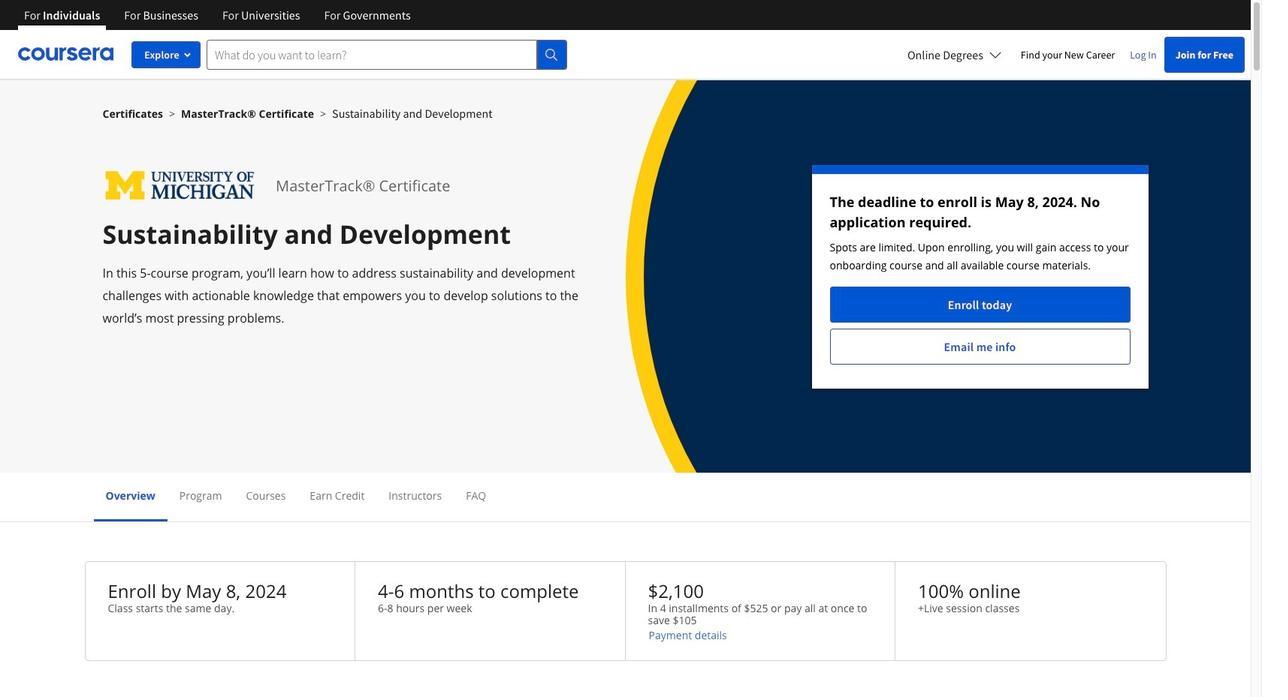 Task type: describe. For each thing, give the bounding box(es) containing it.
university of michigan image
[[103, 165, 258, 207]]

What do you want to learn? text field
[[207, 39, 537, 69]]

certificate menu element
[[94, 473, 1157, 522]]

coursera image
[[18, 42, 113, 66]]



Task type: locate. For each thing, give the bounding box(es) containing it.
status
[[812, 165, 1148, 389]]

None search field
[[207, 39, 567, 69]]

banner navigation
[[12, 0, 423, 41]]



Task type: vqa. For each thing, say whether or not it's contained in the screenshot.
find your new career Link
no



